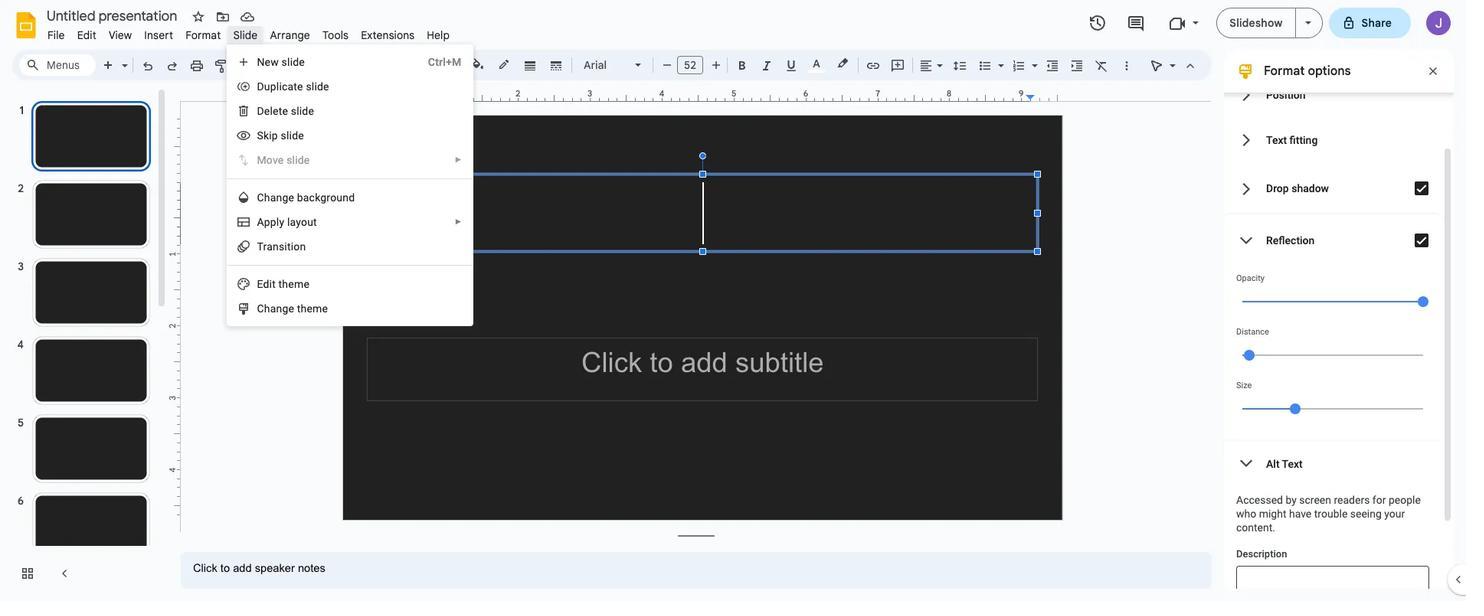 Task type: describe. For each thing, give the bounding box(es) containing it.
file
[[48, 28, 65, 42]]

format options section
[[1225, 50, 1455, 602]]

view
[[109, 28, 132, 42]]

d e lete slide
[[257, 105, 314, 117]]

t
[[257, 241, 263, 253]]

fitting
[[1290, 134, 1318, 146]]

slide for s kip slide
[[281, 130, 304, 142]]

reflection tab
[[1225, 215, 1442, 267]]

share button
[[1329, 8, 1412, 38]]

pply
[[264, 216, 285, 228]]

ansition
[[267, 241, 306, 253]]

skip slide s element
[[257, 130, 309, 142]]

distance image
[[1245, 350, 1255, 361]]

main toolbar
[[95, 0, 1158, 435]]

format for format
[[186, 28, 221, 42]]

edit theme m element
[[257, 278, 314, 290]]

duplicate slide d element
[[257, 80, 334, 93]]

font list. arial selected. option
[[584, 54, 626, 76]]

Toggle reflection checkbox
[[1407, 225, 1438, 256]]

view menu item
[[103, 26, 138, 44]]

opacity
[[1237, 274, 1265, 284]]

drop shadow
[[1267, 182, 1330, 195]]

s kip slide
[[257, 130, 304, 142]]

Rename text field
[[41, 6, 186, 25]]

layout
[[287, 216, 317, 228]]

text fitting tab
[[1225, 117, 1442, 162]]

arrange
[[270, 28, 310, 42]]

tools menu item
[[316, 26, 355, 44]]

edit for edit the m e
[[257, 278, 276, 290]]

transition r element
[[257, 241, 311, 253]]

0 vertical spatial text
[[1267, 134, 1288, 146]]

Menus field
[[19, 54, 96, 76]]

m
[[294, 278, 304, 290]]

lete
[[270, 105, 288, 117]]

drop
[[1267, 182, 1290, 195]]

apply layout a element
[[257, 216, 322, 228]]

mode and view toolbar
[[1145, 50, 1203, 80]]

slideshow
[[1230, 16, 1283, 30]]

opacity image
[[1419, 297, 1429, 307]]

a
[[257, 216, 264, 228]]

change theme t element
[[257, 303, 333, 315]]

highlight color image
[[835, 54, 851, 73]]

n
[[257, 56, 265, 68]]

slide right lete
[[291, 105, 314, 117]]

s
[[257, 130, 264, 142]]

border weight option
[[522, 54, 539, 76]]

insert
[[144, 28, 173, 42]]

Toggle shadow checkbox
[[1407, 173, 1438, 204]]

format menu item
[[179, 26, 227, 44]]

change background b element
[[257, 192, 360, 204]]

border color: transparent image
[[495, 54, 513, 74]]

text fitting
[[1267, 134, 1318, 146]]

options
[[1309, 64, 1352, 79]]

menu bar banner
[[0, 0, 1467, 602]]

presentation options image
[[1306, 21, 1312, 25]]

d uplicate slide
[[257, 80, 329, 93]]

screen
[[1300, 494, 1332, 507]]

mo
[[257, 154, 273, 166]]

readers
[[1335, 494, 1371, 507]]

2 horizontal spatial e
[[304, 278, 310, 290]]

Font size text field
[[678, 56, 703, 74]]

size image
[[1291, 404, 1301, 415]]

your
[[1385, 508, 1406, 520]]

seeing
[[1351, 508, 1382, 520]]

change t heme
[[257, 303, 328, 315]]

d for uplicate
[[257, 80, 264, 93]]

content.
[[1237, 522, 1276, 534]]

r
[[263, 241, 267, 253]]

mo v e slide
[[257, 154, 310, 166]]

menu bar inside menu bar banner
[[41, 20, 456, 45]]

right margin image
[[1027, 90, 1063, 101]]

menu item inside 'format options' application
[[237, 153, 462, 168]]

0 horizontal spatial e
[[264, 105, 270, 117]]

arial
[[584, 58, 607, 72]]

opacity slider
[[1237, 284, 1430, 319]]

edit for edit
[[77, 28, 96, 42]]

share
[[1362, 16, 1393, 30]]

format options
[[1265, 64, 1352, 79]]

slide inside menu item
[[287, 154, 310, 166]]



Task type: locate. For each thing, give the bounding box(es) containing it.
accessed by screen readers for people who might have trouble seeing your content.
[[1237, 494, 1422, 534]]

by
[[1286, 494, 1297, 507]]

1 vertical spatial format
[[1265, 64, 1305, 79]]

0 vertical spatial change
[[257, 192, 294, 204]]

► for e slide
[[455, 156, 462, 164]]

menu containing n
[[227, 44, 474, 326]]

slide right ew
[[282, 56, 305, 68]]

slide
[[233, 28, 258, 42]]

t
[[297, 303, 301, 315]]

d
[[257, 80, 264, 93], [257, 105, 264, 117]]

delete slide e element
[[257, 105, 319, 117]]

text
[[1267, 134, 1288, 146], [1283, 458, 1303, 470]]

1 d from the top
[[257, 80, 264, 93]]

uplicate
[[264, 80, 303, 93]]

n ew slide
[[257, 56, 305, 68]]

position
[[1267, 89, 1306, 101]]

distance
[[1237, 327, 1270, 337]]

tools
[[323, 28, 349, 42]]

format
[[186, 28, 221, 42], [1265, 64, 1305, 79]]

►
[[455, 156, 462, 164], [455, 218, 462, 226]]

d for e
[[257, 105, 264, 117]]

trouble
[[1315, 508, 1348, 520]]

who
[[1237, 508, 1257, 520]]

line & paragraph spacing image
[[951, 54, 969, 76]]

might
[[1260, 508, 1287, 520]]

size slider
[[1237, 391, 1430, 426]]

1 horizontal spatial edit
[[257, 278, 276, 290]]

alt text
[[1267, 458, 1303, 470]]

shadow
[[1292, 182, 1330, 195]]

arrange menu item
[[264, 26, 316, 44]]

0 vertical spatial e
[[264, 105, 270, 117]]

1 vertical spatial text
[[1283, 458, 1303, 470]]

e inside menu item
[[278, 154, 284, 166]]

have
[[1290, 508, 1312, 520]]

ctrl+m
[[428, 56, 462, 68]]

edit the m e
[[257, 278, 310, 290]]

slide right kip
[[281, 130, 304, 142]]

change b ackground
[[257, 192, 355, 204]]

new slide n element
[[257, 56, 310, 68]]

change for change b ackground
[[257, 192, 294, 204]]

distance slider
[[1237, 337, 1430, 372]]

1 change from the top
[[257, 192, 294, 204]]

t r ansition
[[257, 241, 306, 253]]

Font size field
[[677, 56, 710, 78]]

format inside menu item
[[186, 28, 221, 42]]

change for change t heme
[[257, 303, 294, 315]]

toggle shadow image
[[1407, 173, 1438, 204]]

v
[[273, 154, 278, 166]]

0 vertical spatial ►
[[455, 156, 462, 164]]

2 ► from the top
[[455, 218, 462, 226]]

people
[[1389, 494, 1422, 507]]

0 horizontal spatial edit
[[77, 28, 96, 42]]

slide
[[282, 56, 305, 68], [306, 80, 329, 93], [291, 105, 314, 117], [281, 130, 304, 142], [287, 154, 310, 166]]

slide right uplicate
[[306, 80, 329, 93]]

border dash option
[[548, 54, 565, 76]]

help menu item
[[421, 26, 456, 44]]

1 vertical spatial edit
[[257, 278, 276, 290]]

► inside menu item
[[455, 156, 462, 164]]

kip
[[264, 130, 278, 142]]

2 change from the top
[[257, 303, 294, 315]]

insert menu item
[[138, 26, 179, 44]]

a pply layout
[[257, 216, 317, 228]]

2 d from the top
[[257, 105, 264, 117]]

edit menu item
[[71, 26, 103, 44]]

menu bar containing file
[[41, 20, 456, 45]]

size
[[1237, 381, 1253, 391]]

the
[[279, 278, 294, 290]]

1 horizontal spatial e
[[278, 154, 284, 166]]

ackground
[[303, 192, 355, 204]]

e up kip
[[264, 105, 270, 117]]

slide for n ew slide
[[282, 56, 305, 68]]

slide right v
[[287, 154, 310, 166]]

position tab
[[1225, 72, 1442, 117]]

1 vertical spatial e
[[278, 154, 284, 166]]

format for format options
[[1265, 64, 1305, 79]]

slide menu item
[[227, 26, 264, 44]]

change left b
[[257, 192, 294, 204]]

e right mo
[[278, 154, 284, 166]]

menu inside 'format options' application
[[227, 44, 474, 326]]

0 vertical spatial edit
[[77, 28, 96, 42]]

format options application
[[0, 0, 1467, 602]]

edit inside menu item
[[77, 28, 96, 42]]

format down star checkbox
[[186, 28, 221, 42]]

edit left "the"
[[257, 278, 276, 290]]

0 vertical spatial d
[[257, 80, 264, 93]]

format up position
[[1265, 64, 1305, 79]]

1 ► from the top
[[455, 156, 462, 164]]

alt
[[1267, 458, 1280, 470]]

menu
[[227, 44, 474, 326]]

1 vertical spatial d
[[257, 105, 264, 117]]

drop shadow tab
[[1225, 162, 1442, 215]]

description
[[1237, 549, 1288, 560]]

menu item
[[237, 153, 462, 168]]

extensions menu item
[[355, 26, 421, 44]]

edit right "file" menu item
[[77, 28, 96, 42]]

2 vertical spatial e
[[304, 278, 310, 290]]

e right "the"
[[304, 278, 310, 290]]

accessed
[[1237, 494, 1284, 507]]

ctrl+m element
[[410, 54, 462, 70]]

ew
[[265, 56, 279, 68]]

fill color: transparent image
[[469, 54, 487, 74]]

1 vertical spatial change
[[257, 303, 294, 315]]

d left lete
[[257, 105, 264, 117]]

slide for d uplicate slide
[[306, 80, 329, 93]]

menu item containing mo
[[237, 153, 462, 168]]

0 horizontal spatial format
[[186, 28, 221, 42]]

text left fitting
[[1267, 134, 1288, 146]]

e
[[264, 105, 270, 117], [278, 154, 284, 166], [304, 278, 310, 290]]

format inside 'section'
[[1265, 64, 1305, 79]]

0 vertical spatial format
[[186, 28, 221, 42]]

reflection
[[1267, 235, 1315, 247]]

1 vertical spatial ►
[[455, 218, 462, 226]]

menu bar
[[41, 20, 456, 45]]

1 horizontal spatial format
[[1265, 64, 1305, 79]]

extensions
[[361, 28, 415, 42]]

new slide with layout image
[[118, 55, 128, 61]]

b
[[297, 192, 303, 204]]

edit
[[77, 28, 96, 42], [257, 278, 276, 290]]

text right alt
[[1283, 458, 1303, 470]]

d down n
[[257, 80, 264, 93]]

move slide v element
[[257, 154, 315, 166]]

for
[[1373, 494, 1387, 507]]

help
[[427, 28, 450, 42]]

navigation
[[0, 87, 169, 602]]

slideshow button
[[1217, 8, 1296, 38]]

change left t
[[257, 303, 294, 315]]

file menu item
[[41, 26, 71, 44]]

change
[[257, 192, 294, 204], [257, 303, 294, 315]]

text color image
[[809, 54, 825, 73]]

heme
[[301, 303, 328, 315]]

► for a pply layout
[[455, 218, 462, 226]]

navigation inside 'format options' application
[[0, 87, 169, 602]]

alt text tab
[[1225, 441, 1442, 487]]

Star checkbox
[[188, 6, 209, 28]]



Task type: vqa. For each thing, say whether or not it's contained in the screenshot.


